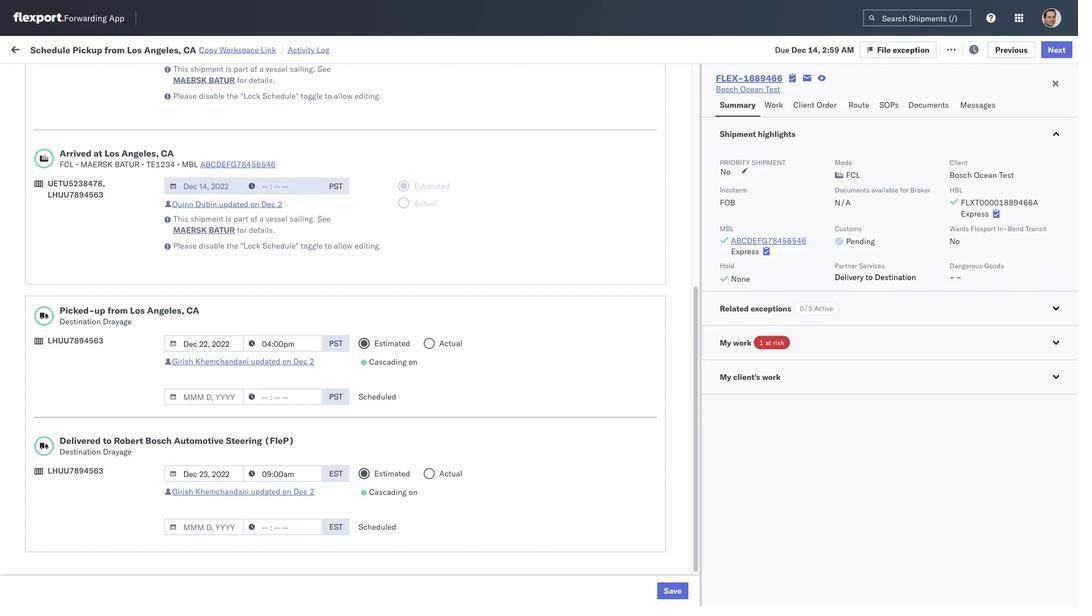 Task type: describe. For each thing, give the bounding box(es) containing it.
los for first schedule pickup from los angeles, ca button from the top
[[106, 161, 118, 171]]

1 at risk
[[760, 339, 785, 347]]

1 horizontal spatial no
[[721, 167, 731, 177]]

1 toggle from the top
[[301, 91, 323, 101]]

7:00 pm est, dec 23, 2022
[[190, 310, 293, 320]]

11:30 for schedule pickup from rotterdam, netherlands
[[190, 409, 212, 419]]

documents down robert at the left bottom of the page
[[125, 458, 166, 468]]

schedule pickup from los angeles, ca link for first schedule pickup from los angeles, ca button from the top
[[26, 161, 164, 172]]

maersk inside the arrived at los angeles, ca fcl • maersk batur • te1234 • mbl abcdefg78456546
[[80, 159, 113, 169]]

2 please disable the "lock schedule" toggle to allow editing. from the top
[[173, 241, 382, 251]]

mmm d, yyyy text field for ca
[[164, 335, 244, 352]]

2 resize handle column header from the left
[[302, 87, 315, 607]]

snooze
[[321, 92, 343, 100]]

1 schedule" from the top
[[263, 91, 299, 101]]

3 gaurav from the top
[[956, 211, 981, 221]]

flex-1660288
[[653, 113, 712, 122]]

order
[[817, 100, 837, 110]]

4 integration test account - karl lagerfeld from the top
[[517, 483, 663, 493]]

2 toggle from the top
[[301, 241, 323, 251]]

flex-2130384 for schedule pickup from rotterdam, netherlands
[[653, 508, 712, 518]]

9:00
[[190, 335, 207, 345]]

2 "lock from the top
[[240, 241, 261, 251]]

documents down ready for work, blocked, in progress
[[125, 112, 166, 122]]

1 vertical spatial my work
[[720, 338, 752, 348]]

schedule pickup from los angeles, ca for schedule pickup from los angeles, ca link for 2nd schedule pickup from los angeles, ca button from the top of the page
[[26, 186, 164, 196]]

from for schedule pickup from los angeles, ca link associated with fourth schedule pickup from los angeles, ca button
[[87, 359, 104, 369]]

blocked,
[[137, 70, 166, 78]]

jan for schedule pickup from los angeles, ca link associated with fourth schedule pickup from los angeles, ca button
[[243, 360, 256, 370]]

2 edt, from the top
[[224, 187, 242, 197]]

quinn
[[172, 199, 194, 209]]

5 resize handle column header from the left
[[498, 87, 511, 607]]

3 schedule pickup from los angeles, ca button from the top
[[26, 235, 164, 247]]

for left work,
[[107, 70, 116, 78]]

1 editing. from the top
[[355, 91, 382, 101]]

3 • from the left
[[177, 159, 180, 169]]

3 resize handle column header from the left
[[343, 87, 357, 607]]

priority shipment
[[720, 158, 786, 167]]

1 vertical spatial 23,
[[262, 384, 274, 394]]

drayage inside delivered to robert bosch automotive steering (flep) destination drayage
[[103, 447, 132, 457]]

2 appointment from the top
[[92, 211, 138, 221]]

confirm delivery link
[[26, 334, 85, 345]]

route button
[[844, 95, 875, 117]]

destination inside delivered to robert bosch automotive steering (flep) destination drayage
[[60, 447, 101, 457]]

1 the from the top
[[227, 91, 238, 101]]

los for 3rd schedule pickup from los angeles, ca button from the bottom
[[106, 236, 118, 245]]

3 2130384 from the top
[[678, 582, 712, 592]]

0 vertical spatial my
[[11, 41, 29, 56]]

jan for schedule delivery appointment link related to 8:30 pm est, jan 30, 2023
[[242, 483, 255, 493]]

4 account from the top
[[574, 483, 604, 493]]

6 lagerfeld from the top
[[630, 533, 663, 543]]

none
[[731, 274, 750, 284]]

2 allow from the top
[[334, 241, 353, 251]]

ready
[[85, 70, 105, 78]]

fcl for schedule delivery appointment link related to 2:59 am est, dec 14, 2022
[[388, 286, 402, 295]]

2 integration test account - karl lagerfeld from the top
[[517, 409, 663, 419]]

dubin
[[196, 199, 217, 209]]

ready for work, blocked, in progress
[[85, 70, 203, 78]]

1 horizontal spatial abcdefg78456546 button
[[731, 236, 807, 246]]

abcdefg78456546 inside the arrived at los angeles, ca fcl • maersk batur • te1234 • mbl abcdefg78456546
[[200, 159, 276, 169]]

2022 for 2nd schedule pickup from los angeles, ca button from the top of the page
[[269, 187, 289, 197]]

bond
[[1008, 224, 1024, 233]]

-- : -- -- text field for pst
[[243, 335, 323, 352]]

8:30 pm est, jan 30, 2023 for schedule delivery appointment
[[190, 483, 291, 493]]

10 resize handle column header from the left
[[1014, 87, 1027, 607]]

13,
[[257, 360, 270, 370]]

2 the from the top
[[227, 241, 238, 251]]

filtered
[[11, 69, 39, 79]]

2023 right 3,
[[268, 533, 288, 543]]

1 vertical spatial shipment
[[752, 158, 786, 167]]

flex-2130384 for schedule delivery appointment
[[653, 483, 712, 493]]

3 integration from the top
[[517, 459, 556, 468]]

3 edt, from the top
[[224, 211, 242, 221]]

maeu9736123
[[808, 360, 864, 370]]

partner services delivery to destination
[[835, 262, 916, 282]]

3 hlxu6269489, from the top
[[790, 186, 848, 196]]

is for 1st maersk batur link
[[226, 64, 232, 74]]

3 flex-2130384 from the top
[[653, 582, 712, 592]]

cascading for picked-up from los angeles, ca
[[369, 357, 407, 367]]

1 mmm d, yyyy text field from the top
[[164, 178, 244, 195]]

this shipment is part of a vessel sailing. see maersk batur for details. for 1st maersk batur link
[[173, 64, 331, 85]]

5 account from the top
[[574, 508, 604, 518]]

maersk for first maersk batur link from the bottom of the page
[[173, 225, 207, 235]]

3 11:30 from the top
[[190, 459, 212, 468]]

dangerous goods - -
[[950, 262, 1004, 282]]

0/3
[[800, 304, 813, 313]]

forwarding app
[[64, 13, 124, 23]]

schedule delivery appointment for 11:30
[[26, 384, 138, 394]]

delivery up delivered
[[61, 384, 90, 394]]

ca inside picked-up from los angeles, ca destination drayage
[[186, 305, 199, 316]]

pm right the 7:00
[[209, 310, 222, 320]]

ocean fcl for 3rd schedule pickup from los angeles, ca button from the bottom
[[362, 236, 402, 246]]

bosch inside delivered to robert bosch automotive steering (flep) destination drayage
[[145, 435, 172, 446]]

origin
[[1033, 384, 1055, 394]]

1 integration from the top
[[517, 384, 556, 394]]

24,
[[260, 335, 272, 345]]

7 integration from the top
[[517, 582, 556, 592]]

arrived
[[60, 147, 91, 159]]

snoozed
[[232, 70, 258, 78]]

7 integration test account - karl lagerfeld from the top
[[517, 582, 663, 592]]

2023 down '28,'
[[271, 483, 291, 493]]

bosch ocean test for 2:59 am est, dec 14, 2022
[[440, 286, 504, 295]]

3 gaurav jawla from the top
[[956, 211, 1003, 221]]

message (0)
[[151, 44, 197, 53]]

jawla for ymluw236679313
[[983, 113, 1003, 122]]

7:00
[[190, 310, 207, 320]]

187 on track
[[258, 44, 304, 53]]

documents button
[[904, 95, 956, 117]]

11:30 pm est, jan 23, 2023 for schedule pickup from rotterdam, netherlands
[[190, 409, 295, 419]]

jan for schedule delivery appointment link associated with 11:30 pm est, jan 23, 2023
[[247, 384, 260, 394]]

1 lagerfeld from the top
[[630, 384, 663, 394]]

2022 for confirm delivery button
[[274, 335, 293, 345]]

client's
[[733, 372, 760, 382]]

batur for 1st maersk batur link
[[209, 75, 235, 85]]

available
[[871, 186, 899, 194]]

0 vertical spatial 2
[[278, 199, 282, 209]]

goods
[[984, 262, 1004, 270]]

23, for rotterdam,
[[262, 409, 274, 419]]

schedule for 3rd schedule pickup from los angeles, ca button from the bottom
[[26, 236, 59, 245]]

1 hlxu8034992 from the top
[[850, 137, 905, 147]]

of for 1st maersk batur link
[[250, 64, 257, 74]]

drayage inside picked-up from los angeles, ca destination drayage
[[103, 317, 132, 327]]

0 vertical spatial abcdefg78456546 button
[[200, 159, 276, 169]]

2 karl from the top
[[613, 409, 627, 419]]

1 hlxu6269489, from the top
[[790, 137, 848, 147]]

pm down 2:59 am est, jan 13, 2023
[[214, 384, 227, 394]]

copy
[[199, 45, 217, 54]]

savant
[[982, 187, 1006, 197]]

netherlands for 11:30 pm est, jan 23, 2023
[[26, 414, 70, 424]]

0 horizontal spatial no
[[263, 70, 272, 78]]

7 karl from the top
[[613, 582, 627, 592]]

bosch inside client bosch ocean test incoterm fob
[[950, 170, 972, 180]]

girish for automotive
[[172, 487, 193, 497]]

schedule pickup from los angeles, ca link for 3rd schedule pickup from los angeles, ca button from the bottom
[[26, 235, 164, 246]]

fcl for schedule pickup from rotterdam, netherlands link corresponding to 11:30 pm est, jan 23, 2023
[[388, 409, 402, 419]]

2 editing. from the top
[[355, 241, 382, 251]]

confirm delivery
[[26, 334, 85, 344]]

for inside the documents available for broker n/a
[[900, 186, 909, 194]]

3 upload customs clearance documents from the top
[[26, 458, 166, 468]]

import work
[[95, 44, 142, 53]]

2023 down 2:59 am est, jan 13, 2023
[[276, 384, 295, 394]]

in-
[[998, 224, 1008, 233]]

ocean fcl for schedule delivery appointment button associated with 8:30 pm est, jan 30, 2023
[[362, 483, 402, 493]]

clearance for flex-1846748
[[87, 260, 123, 270]]

2 maersk batur link from the top
[[173, 225, 235, 236]]

1 karl from the top
[[613, 384, 627, 394]]

5 2130387 from the top
[[678, 557, 712, 567]]

express for hbl
[[961, 209, 989, 219]]

est for mmm d, yyyy text box for steering
[[329, 469, 343, 479]]

2023 up (flep) at the left bottom of page
[[276, 409, 295, 419]]

for down quinn dubin updated on dec 2 button
[[237, 225, 247, 235]]

caiu7969337
[[730, 112, 783, 122]]

-- : -- -- text field for pst
[[243, 389, 323, 405]]

0 vertical spatial my work
[[11, 41, 61, 56]]

from for schedule pickup from los angeles, ca link related to 1st schedule pickup from los angeles, ca button from the bottom
[[87, 433, 104, 443]]

cascading for delivered to robert bosch automotive steering (flep)
[[369, 487, 407, 497]]

delivery down uetu5238478, lhuu7894563
[[61, 211, 90, 221]]

est, up the 2:59 am est, jan 25, 2023
[[229, 409, 245, 419]]

jan for schedule pickup from los angeles, ca link related to 1st schedule pickup from los angeles, ca button from the bottom
[[243, 434, 256, 444]]

quinn dubin updated on dec 2
[[172, 199, 282, 209]]

destination inside partner services delivery to destination
[[875, 272, 916, 282]]

est, for schedule delivery appointment button associated with 2:59 am est, dec 14, 2022
[[224, 286, 241, 295]]

schedule delivery appointment button for 2:59 am est, dec 14, 2022
[[26, 284, 138, 297]]

1 allow from the top
[[334, 91, 353, 101]]

container numbers button
[[725, 85, 791, 105]]

documents inside button
[[909, 100, 949, 110]]

operator
[[956, 92, 983, 100]]

messages button
[[956, 95, 1002, 117]]

from for schedule pickup from rotterdam, netherlands link associated with 8:30 pm est, jan 30, 2023
[[87, 502, 104, 512]]

confirm pickup from los angeles, ca
[[26, 310, 160, 320]]

progress
[[175, 70, 203, 78]]

5 ceau7522281, hlxu6269489, hlxu8034992 from the top
[[730, 261, 905, 270]]

1 • from the left
[[76, 159, 78, 169]]

angeles, for schedule pickup from los angeles, ca link related to 1st schedule pickup from los angeles, ca button from the bottom
[[120, 433, 151, 443]]

Search Shipments (/) text field
[[863, 10, 972, 26]]

priority
[[720, 158, 750, 167]]

am for schedule delivery appointment button related to 2:59 am edt, nov 5, 2022
[[209, 211, 222, 221]]

2 integration from the top
[[517, 409, 556, 419]]

1 maersk batur link from the top
[[173, 74, 235, 86]]

3 nov from the top
[[244, 211, 258, 221]]

sailing. for 1st maersk batur link
[[290, 64, 316, 74]]

5 hlxu8034992 from the top
[[850, 261, 905, 270]]

schedule for first schedule pickup from los angeles, ca button from the top
[[26, 161, 59, 171]]

summary
[[720, 100, 756, 110]]

2022 for 3rd schedule pickup from los angeles, ca button from the bottom
[[269, 236, 289, 246]]

8:30 pm est, jan 30, 2023 for schedule pickup from rotterdam, netherlands
[[190, 508, 291, 518]]

due
[[775, 45, 790, 54]]

is for first maersk batur link from the bottom of the page
[[226, 214, 232, 224]]

5 hlxu6269489, from the top
[[790, 261, 848, 270]]

ceau7522281, hlxu6269489, hlxu8034992 for 3rd schedule pickup from los angeles, ca button from the bottom's schedule pickup from los angeles, ca link
[[730, 236, 905, 246]]

3 clearance from the top
[[87, 458, 123, 468]]

picked-
[[60, 305, 94, 316]]

workitem button
[[7, 89, 172, 101]]

4 schedule pickup from los angeles, ca button from the top
[[26, 359, 164, 371]]

to inside delivered to robert bosch automotive steering (flep) destination drayage
[[103, 435, 112, 446]]

flex-1846748 for 2nd schedule pickup from los angeles, ca button from the top of the page
[[653, 187, 712, 197]]

up
[[94, 305, 105, 316]]

3 lagerfeld from the top
[[630, 459, 663, 468]]

2 hlxu6269489, from the top
[[790, 162, 848, 172]]

bosch ocean test for 2:59 am edt, nov 5, 2022
[[440, 187, 504, 197]]

confirm pickup from rotterdam, netherlands button
[[26, 526, 169, 550]]

highlights
[[758, 129, 796, 139]]

9 ocean fcl from the top
[[362, 459, 402, 468]]

to inside partner services delivery to destination
[[866, 272, 873, 282]]

1 resize handle column header from the left
[[170, 87, 184, 607]]

1 schedule delivery appointment link from the top
[[26, 136, 138, 147]]

3 account from the top
[[574, 459, 604, 468]]

2 mmm d, yyyy text field from the top
[[164, 519, 244, 536]]

client for bosch
[[950, 158, 968, 167]]

7 account from the top
[[574, 582, 604, 592]]

previous
[[995, 45, 1028, 54]]

2 disable from the top
[[199, 241, 225, 251]]

delivered to robert bosch automotive steering (flep) destination drayage
[[60, 435, 294, 457]]

pm down "11:30 pm est, jan 28, 2023"
[[209, 483, 222, 493]]

messages
[[960, 100, 996, 110]]

jan for schedule pickup from rotterdam, netherlands link associated with 8:30 pm est, jan 30, 2023
[[242, 508, 255, 518]]

lhuu7894563 inside uetu5238478, lhuu7894563
[[48, 190, 103, 199]]

deadline button
[[185, 89, 304, 101]]

2:59 for schedule delivery appointment button associated with 2:59 am est, dec 14, 2022
[[190, 286, 207, 295]]

11 resize handle column header from the left
[[1050, 87, 1063, 607]]

4 edt, from the top
[[224, 236, 242, 246]]

next button
[[1041, 41, 1073, 58]]

1 ceau7522281, from the top
[[730, 137, 788, 147]]

flex-2130387 for 11:30 pm est, jan 23, 2023
[[653, 384, 712, 394]]

for up 'deadline' button
[[237, 75, 247, 85]]

2 please from the top
[[173, 241, 197, 251]]

0 vertical spatial updated
[[219, 199, 248, 209]]

5 schedule pickup from los angeles, ca button from the top
[[26, 433, 164, 445]]

1 vertical spatial work
[[733, 338, 752, 348]]

mbl/mawb numbers
[[808, 92, 876, 100]]

next
[[1048, 45, 1066, 54]]

test123456 for 2nd schedule pickup from los angeles, ca button from the top of the page
[[808, 187, 855, 197]]

delivery inside button
[[57, 334, 85, 344]]

1 edt, from the top
[[224, 162, 242, 172]]

2 schedule" from the top
[[263, 241, 299, 251]]

9:00 am est, dec 24, 2022
[[190, 335, 293, 345]]

2 account from the top
[[574, 409, 604, 419]]

11:30 pm est, jan 28, 2023
[[190, 459, 295, 468]]

dangerous
[[950, 262, 983, 270]]

delivery up arrived
[[61, 137, 90, 147]]

4 resize handle column header from the left
[[421, 87, 434, 607]]

2022 for schedule delivery appointment button related to 2:59 am edt, nov 5, 2022
[[269, 211, 289, 221]]

flex-2130387 for 2:00 am est, feb 3, 2023
[[653, 533, 712, 543]]

steering
[[226, 435, 262, 446]]

3 pst from the top
[[329, 392, 343, 402]]

2 2:59 am edt, nov 5, 2022 from the top
[[190, 187, 289, 197]]

6 integration from the top
[[517, 533, 556, 543]]

mode inside button
[[362, 92, 380, 100]]

2 • from the left
[[142, 159, 144, 169]]

2 for picked-up from los angeles, ca
[[310, 357, 314, 366]]

wants flexport in-bond transit no
[[950, 224, 1047, 246]]

est, for 1st schedule pickup from los angeles, ca button from the bottom
[[224, 434, 241, 444]]

4 hlxu6269489, from the top
[[790, 236, 848, 246]]

client bosch ocean test incoterm fob
[[720, 158, 1014, 208]]

schedule for 2nd schedule pickup from los angeles, ca button from the top of the page
[[26, 186, 59, 196]]

delivery down delivered
[[61, 483, 90, 493]]

1 ceau7522281, hlxu6269489, hlxu8034992 from the top
[[730, 137, 905, 147]]

client order
[[793, 100, 837, 110]]

lhuu7894563, uetu5238478 for 2:59 am est, dec 14, 2022
[[730, 285, 845, 295]]

sops button
[[875, 95, 904, 117]]

shipment highlights button
[[702, 117, 1078, 151]]

work inside my client's work button
[[762, 372, 781, 382]]

3 jawla from the top
[[983, 211, 1003, 221]]

:
[[258, 70, 260, 78]]

confirm pickup from rotterdam, netherlands
[[26, 526, 141, 548]]

save button
[[657, 583, 689, 600]]

2 for delivered to robert bosch automotive steering (flep)
[[310, 487, 314, 497]]

1662119
[[678, 434, 712, 444]]

3 karl from the top
[[613, 459, 627, 468]]

1 disable from the top
[[199, 91, 225, 101]]

lhuu7894563, for 9:00 am est, dec 24, 2022
[[730, 335, 788, 345]]

1 vertical spatial my
[[720, 338, 731, 348]]

2:59 for 1st schedule pickup from los angeles, ca button from the bottom
[[190, 434, 207, 444]]

1 -- : -- -- text field from the top
[[243, 178, 323, 195]]

1 flex-1846748 from the top
[[653, 137, 712, 147]]

schedule for fifth schedule delivery appointment button from the bottom
[[26, 137, 59, 147]]

los inside the arrived at los angeles, ca fcl • maersk batur • te1234 • mbl abcdefg78456546
[[105, 147, 119, 159]]

flxt00001889466a
[[961, 198, 1038, 208]]

incoterm
[[720, 186, 747, 194]]

2023 right '28,'
[[276, 459, 295, 468]]

jaehyung
[[956, 384, 989, 394]]

4 karl from the top
[[613, 483, 627, 493]]

pickup for confirm pickup from los angeles, ca button
[[57, 310, 81, 320]]

5 karl from the top
[[613, 508, 627, 518]]

upload customs clearance documents button for flex-1846748
[[26, 260, 166, 272]]

est, for confirm delivery button
[[224, 335, 241, 345]]

3 integration test account - karl lagerfeld from the top
[[517, 459, 663, 468]]

2023 up 2:00 am est, feb 3, 2023
[[271, 508, 291, 518]]

2023 right 13,
[[272, 360, 291, 370]]

forwarding
[[64, 13, 107, 23]]

te1234
[[146, 159, 175, 169]]

netherlands for 8:30 pm est, jan 30, 2023
[[26, 513, 70, 523]]

am for 3rd schedule pickup from los angeles, ca button from the bottom
[[209, 236, 222, 246]]

2 schedule pickup from los angeles, ca button from the top
[[26, 186, 164, 198]]

778 at risk
[[206, 44, 245, 53]]

pm up 2:00 am est, feb 3, 2023
[[209, 508, 222, 518]]

hbl
[[950, 186, 963, 194]]

confirm pickup from rotterdam, netherlands link
[[26, 526, 169, 548]]

schedule pickup from rotterdam, netherlands for 11:30 pm est, jan 23, 2023
[[26, 403, 146, 424]]

part for 1st maersk batur link
[[234, 64, 248, 74]]

1 vertical spatial mode
[[835, 158, 852, 167]]

pm down automotive
[[214, 459, 227, 468]]

details. for 1st maersk batur link
[[249, 75, 275, 85]]

schedule pickup from los angeles, ca for schedule pickup from los angeles, ca link related to first schedule pickup from los angeles, ca button from the top
[[26, 161, 164, 171]]

7 lagerfeld from the top
[[630, 582, 663, 592]]

automotive
[[174, 435, 224, 446]]



Task type: locate. For each thing, give the bounding box(es) containing it.
23, for los
[[259, 310, 271, 320]]

angeles, for schedule pickup from los angeles, ca link related to first schedule pickup from los angeles, ca button from the top
[[120, 161, 151, 171]]

-- : -- -- text field for est
[[243, 519, 323, 536]]

8:30 pm est, jan 30, 2023 down "11:30 pm est, jan 28, 2023"
[[190, 483, 291, 493]]

confirm pickup from los angeles, ca link
[[26, 309, 160, 320]]

0 vertical spatial batur
[[209, 75, 235, 85]]

lhuu7894563, for 2:59 am est, dec 14, 2022
[[730, 285, 788, 295]]

scheduled for picked-up from los angeles, ca
[[359, 392, 396, 402]]

upload customs clearance documents link down delivered
[[26, 457, 166, 469]]

schedule delivery appointment link down delivered
[[26, 482, 138, 493]]

girish down delivered to robert bosch automotive steering (flep) destination drayage
[[172, 487, 193, 497]]

girish khemchandani updated on dec 2 down 9:00 am est, dec 24, 2022
[[172, 357, 314, 366]]

gaurav jawla up 'omkar savant'
[[956, 162, 1003, 172]]

pickup
[[73, 44, 102, 55], [61, 161, 85, 171], [61, 186, 85, 196], [61, 236, 85, 245], [57, 310, 81, 320], [61, 359, 85, 369], [61, 403, 85, 413], [61, 433, 85, 443], [61, 502, 85, 512], [57, 526, 81, 536]]

1 vertical spatial est
[[329, 522, 343, 532]]

schedule delivery appointment for 8:30
[[26, 483, 138, 493]]

bosch ocean test link
[[716, 84, 780, 95]]

appointment for 11:30 pm est, jan 23, 2023
[[92, 384, 138, 394]]

1 vertical spatial rotterdam,
[[106, 502, 146, 512]]

1 vertical spatial maersk
[[80, 159, 113, 169]]

updated for ca
[[251, 357, 280, 366]]

4 ceau7522281, hlxu6269489, hlxu8034992 from the top
[[730, 236, 905, 246]]

copy workspace link button
[[199, 45, 276, 54]]

my client's work button
[[702, 360, 1078, 394]]

2 schedule delivery appointment from the top
[[26, 211, 138, 221]]

angeles, inside the arrived at los angeles, ca fcl • maersk batur • te1234 • mbl abcdefg78456546
[[121, 147, 159, 159]]

risk right 1
[[773, 339, 785, 347]]

jan left '28,'
[[247, 459, 260, 468]]

ocean inside client bosch ocean test incoterm fob
[[974, 170, 997, 180]]

khemchandani for ca
[[195, 357, 249, 366]]

delivery up the picked-
[[61, 285, 90, 295]]

3 lhuu7894563 from the top
[[48, 466, 103, 476]]

for
[[107, 70, 116, 78], [237, 75, 247, 85], [900, 186, 909, 194], [237, 225, 247, 235]]

bosch ocean test
[[716, 84, 780, 94], [440, 187, 504, 197], [440, 286, 504, 295], [517, 286, 581, 295], [440, 335, 504, 345]]

shipment highlights
[[720, 129, 796, 139]]

30, for schedule pickup from rotterdam, netherlands
[[257, 508, 269, 518]]

angeles, inside confirm pickup from los angeles, ca link
[[116, 310, 147, 320]]

1 vertical spatial mbl
[[720, 224, 734, 233]]

2 horizontal spatial at
[[766, 339, 772, 347]]

0 vertical spatial gaurav
[[956, 113, 981, 122]]

mbl inside the arrived at los angeles, ca fcl • maersk batur • te1234 • mbl abcdefg78456546
[[182, 159, 198, 169]]

flex-1889466 button
[[635, 283, 714, 298], [635, 283, 714, 298], [635, 307, 714, 323], [635, 307, 714, 323], [635, 332, 714, 348], [635, 332, 714, 348]]

girish for angeles,
[[172, 357, 193, 366]]

1 vertical spatial 14,
[[260, 286, 272, 295]]

my work
[[11, 41, 61, 56], [720, 338, 752, 348]]

2 est from the top
[[329, 522, 343, 532]]

9 resize handle column header from the left
[[937, 87, 950, 607]]

summary button
[[715, 95, 760, 117]]

1 upload customs clearance documents button from the top
[[26, 111, 166, 124]]

my left 'client's'
[[720, 372, 731, 382]]

from inside picked-up from los angeles, ca destination drayage
[[107, 305, 128, 316]]

jan up feb
[[242, 508, 255, 518]]

2 vertical spatial lhuu7894563, uetu5238478
[[730, 335, 845, 345]]

0 vertical spatial express
[[961, 209, 989, 219]]

2 sailing. from the top
[[290, 214, 316, 224]]

n/a
[[835, 198, 851, 208]]

schedule pickup from los angeles, ca button
[[26, 161, 164, 173], [26, 186, 164, 198], [26, 235, 164, 247], [26, 359, 164, 371], [26, 433, 164, 445]]

1 vertical spatial girish
[[172, 487, 193, 497]]

save
[[664, 586, 682, 596]]

gaurav jawla for ymluw236679313
[[956, 113, 1003, 122]]

3 schedule pickup from los angeles, ca link from the top
[[26, 235, 164, 246]]

upload customs clearance documents up up
[[26, 260, 166, 270]]

hlxu8034992 for 3rd schedule pickup from los angeles, ca button from the bottom
[[850, 236, 905, 246]]

a for 1st maersk batur link
[[259, 64, 264, 74]]

1 vertical spatial schedule pickup from rotterdam, netherlands button
[[26, 501, 169, 525]]

see
[[318, 64, 331, 74], [318, 214, 331, 224]]

netherlands
[[26, 414, 70, 424], [26, 513, 70, 523], [26, 538, 70, 548]]

resize handle column header
[[170, 87, 184, 607], [302, 87, 315, 607], [343, 87, 357, 607], [421, 87, 434, 607], [498, 87, 511, 607], [616, 87, 630, 607], [711, 87, 725, 607], [788, 87, 802, 607], [937, 87, 950, 607], [1014, 87, 1027, 607], [1050, 87, 1063, 607]]

upload customs clearance documents button for flex-1660288
[[26, 111, 166, 124]]

upload customs clearance documents button up up
[[26, 260, 166, 272]]

lhuu7894563 for delivered to robert bosch automotive steering (flep)
[[48, 466, 103, 476]]

appointment for 8:30 pm est, jan 30, 2023
[[92, 483, 138, 493]]

1 30, from the top
[[257, 483, 269, 493]]

3 2:59 am edt, nov 5, 2022 from the top
[[190, 211, 289, 221]]

1 vertical spatial girish khemchandani updated on dec 2 button
[[172, 487, 314, 497]]

appointment down workitem button
[[92, 137, 138, 147]]

destination inside picked-up from los angeles, ca destination drayage
[[60, 317, 101, 327]]

1 vertical spatial netherlands
[[26, 513, 70, 523]]

work right the import
[[122, 44, 142, 53]]

0 vertical spatial mmm d, yyyy text field
[[164, 335, 244, 352]]

shipment for first maersk batur link from the bottom of the page
[[190, 214, 224, 224]]

1 vertical spatial upload customs clearance documents button
[[26, 260, 166, 272]]

5 ocean fcl from the top
[[362, 335, 402, 345]]

2 -- : -- -- text field from the top
[[243, 466, 323, 482]]

1846748 for 3rd schedule pickup from los angeles, ca button from the bottom
[[678, 236, 712, 246]]

from for schedule pickup from los angeles, ca link related to first schedule pickup from los angeles, ca button from the top
[[87, 161, 104, 171]]

at inside the arrived at los angeles, ca fcl • maersk batur • te1234 • mbl abcdefg78456546
[[94, 147, 102, 159]]

1 sailing. from the top
[[290, 64, 316, 74]]

0 vertical spatial lhuu7894563, uetu5238478
[[730, 285, 845, 295]]

ocean fcl for fourth schedule pickup from los angeles, ca button
[[362, 360, 402, 370]]

2 vertical spatial -- : -- -- text field
[[243, 519, 323, 536]]

2 11:30 pm est, jan 23, 2023 from the top
[[190, 409, 295, 419]]

exceptions
[[751, 304, 792, 313]]

from inside confirm pickup from los angeles, ca link
[[83, 310, 99, 320]]

schedule delivery appointment button up uetu5238478,
[[26, 136, 138, 149]]

partner
[[835, 262, 857, 270]]

risk right 778
[[232, 44, 245, 53]]

numbers for mbl/mawb numbers
[[848, 92, 876, 100]]

1 girish from the top
[[172, 357, 193, 366]]

girish khemchandani updated on dec 2 button for ca
[[172, 357, 314, 366]]

nov for 3rd schedule pickup from los angeles, ca button from the bottom's schedule pickup from los angeles, ca link
[[244, 236, 258, 246]]

1 this from the top
[[173, 64, 188, 74]]

Search Work text field
[[701, 40, 823, 57]]

mode up n/a
[[835, 158, 852, 167]]

1 vertical spatial see
[[318, 214, 331, 224]]

schedule delivery appointment button down uetu5238478, lhuu7894563
[[26, 210, 138, 223]]

1 gaurav from the top
[[956, 113, 981, 122]]

updated down 24,
[[251, 357, 280, 366]]

30,
[[257, 483, 269, 493], [257, 508, 269, 518]]

transit
[[1026, 224, 1047, 233]]

1 vertical spatial lhuu7894563,
[[730, 310, 788, 320]]

1 vertical spatial khemchandani
[[195, 487, 249, 497]]

cascading
[[369, 357, 407, 367], [369, 487, 407, 497]]

customs for flex-1660288 upload customs clearance documents link
[[53, 112, 85, 122]]

uetu5238478 for 7:00 pm est, dec 23, 2022
[[790, 310, 845, 320]]

1 11:30 pm est, jan 23, 2023 from the top
[[190, 384, 295, 394]]

ocean fcl
[[362, 187, 402, 197], [362, 211, 402, 221], [362, 236, 402, 246], [362, 286, 402, 295], [362, 335, 402, 345], [362, 360, 402, 370], [362, 384, 402, 394], [362, 409, 402, 419], [362, 459, 402, 468], [362, 483, 402, 493], [362, 533, 402, 543]]

8 ocean fcl from the top
[[362, 409, 402, 419]]

11:30 down automotive
[[190, 459, 212, 468]]

destination down the picked-
[[60, 317, 101, 327]]

ca for confirm pickup from los angeles, ca button
[[149, 310, 160, 320]]

jan up "25,"
[[247, 409, 260, 419]]

2 flex-2130384 from the top
[[653, 508, 712, 518]]

2 hlxu8034992 from the top
[[850, 162, 905, 172]]

0 vertical spatial no
[[263, 70, 272, 78]]

schedule for schedule delivery appointment button associated with 2:59 am est, dec 14, 2022
[[26, 285, 59, 295]]

1 vertical spatial batur
[[115, 159, 140, 169]]

maeu9408431
[[808, 384, 864, 394]]

2 is from the top
[[226, 214, 232, 224]]

4 lagerfeld from the top
[[630, 483, 663, 493]]

5 ceau7522281, from the top
[[730, 261, 788, 270]]

sailing.
[[290, 64, 316, 74], [290, 214, 316, 224]]

flexport
[[971, 224, 996, 233]]

2 -- : -- -- text field from the top
[[243, 335, 323, 352]]

0 vertical spatial actual
[[439, 339, 462, 348]]

1 schedule pickup from rotterdam, netherlands from the top
[[26, 403, 146, 424]]

jawla down messages
[[983, 113, 1003, 122]]

0 vertical spatial schedule pickup from rotterdam, netherlands button
[[26, 402, 169, 426]]

5 1846748 from the top
[[678, 236, 712, 246]]

1889466
[[744, 72, 783, 84], [678, 286, 712, 295], [678, 310, 712, 320], [678, 335, 712, 345]]

client inside button
[[793, 100, 815, 110]]

3 upload customs clearance documents link from the top
[[26, 457, 166, 469]]

at for arrived
[[94, 147, 102, 159]]

1 netherlands from the top
[[26, 414, 70, 424]]

jan down 13,
[[247, 384, 260, 394]]

8:30 down automotive
[[190, 483, 207, 493]]

2 lagerfeld from the top
[[630, 409, 663, 419]]

0/3 active
[[800, 304, 833, 313]]

1 vertical spatial 11:30 pm est, jan 23, 2023
[[190, 409, 295, 419]]

flex-2130387 button
[[635, 382, 714, 397], [635, 382, 714, 397], [635, 406, 714, 422], [635, 406, 714, 422], [635, 456, 714, 471], [635, 456, 714, 471], [635, 530, 714, 546], [635, 530, 714, 546], [635, 555, 714, 570], [635, 555, 714, 570]]

this shipment is part of a vessel sailing. see maersk batur for details.
[[173, 64, 331, 85], [173, 214, 331, 235]]

2:59 for schedule delivery appointment button related to 2:59 am edt, nov 5, 2022
[[190, 211, 207, 221]]

schedule delivery appointment up delivered
[[26, 384, 138, 394]]

los inside button
[[101, 310, 114, 320]]

0 vertical spatial see
[[318, 64, 331, 74]]

sops
[[880, 100, 899, 110]]

0 vertical spatial vessel
[[266, 64, 288, 74]]

est, for schedule delivery appointment button associated with 8:30 pm est, jan 30, 2023
[[224, 483, 240, 493]]

abcdefg78456546
[[200, 159, 276, 169], [731, 236, 807, 246], [808, 286, 883, 295], [808, 310, 883, 320]]

23,
[[259, 310, 271, 320], [262, 384, 274, 394], [262, 409, 274, 419]]

778
[[206, 44, 221, 53]]

flexport. image
[[13, 12, 64, 24]]

1 "lock from the top
[[240, 91, 261, 101]]

gaurav for test123456
[[956, 162, 981, 172]]

1 vertical spatial flex-2130384
[[653, 508, 712, 518]]

is
[[226, 64, 232, 74], [226, 214, 232, 224]]

my down related
[[720, 338, 731, 348]]

1 vertical spatial "lock
[[240, 241, 261, 251]]

2 vertical spatial batur
[[209, 225, 235, 235]]

est, up "11:30 pm est, jan 28, 2023"
[[224, 434, 241, 444]]

import work button
[[90, 36, 146, 61]]

1 8:30 pm est, jan 30, 2023 from the top
[[190, 483, 291, 493]]

a down quinn dubin updated on dec 2
[[259, 214, 264, 224]]

details. for first maersk batur link from the bottom of the page
[[249, 225, 275, 235]]

test123456 for 3rd schedule pickup from los angeles, ca button from the bottom
[[808, 236, 855, 246]]

forwarding app link
[[13, 12, 124, 24]]

1 vertical spatial client
[[950, 158, 968, 167]]

omkar
[[956, 187, 980, 197]]

3 uetu5238478 from the top
[[790, 335, 845, 345]]

work up the by:
[[32, 41, 61, 56]]

netherlands inside confirm pickup from rotterdam, netherlands
[[26, 538, 70, 548]]

4 ocean fcl from the top
[[362, 286, 402, 295]]

ceau7522281, up none
[[730, 261, 788, 270]]

1 horizontal spatial mbl
[[720, 224, 734, 233]]

schedule delivery appointment down delivered
[[26, 483, 138, 493]]

1 upload customs clearance documents from the top
[[26, 112, 166, 122]]

route
[[849, 100, 869, 110]]

1 flex-2130384 from the top
[[653, 483, 712, 493]]

3 confirm from the top
[[26, 526, 55, 536]]

my client's work
[[720, 372, 781, 382]]

msdu7304509
[[730, 359, 788, 369]]

2 schedule delivery appointment button from the top
[[26, 210, 138, 223]]

my inside button
[[720, 372, 731, 382]]

client for order
[[793, 100, 815, 110]]

est, down 9:00 am est, dec 24, 2022
[[224, 360, 241, 370]]

3 schedule delivery appointment link from the top
[[26, 383, 138, 395]]

"lock
[[240, 91, 261, 101], [240, 241, 261, 251]]

5 appointment from the top
[[92, 483, 138, 493]]

1 confirm from the top
[[26, 310, 55, 320]]

est,
[[224, 286, 241, 295], [224, 310, 240, 320], [224, 335, 241, 345], [224, 360, 241, 370], [229, 384, 245, 394], [229, 409, 245, 419], [224, 434, 241, 444], [229, 459, 245, 468], [224, 483, 240, 493], [224, 508, 240, 518], [224, 533, 241, 543]]

for left broker
[[900, 186, 909, 194]]

0 vertical spatial 14,
[[808, 45, 820, 54]]

abcdefg78456546 button up none
[[731, 236, 807, 246]]

2 vertical spatial destination
[[60, 447, 101, 457]]

account
[[574, 384, 604, 394], [574, 409, 604, 419], [574, 459, 604, 468], [574, 483, 604, 493], [574, 508, 604, 518], [574, 533, 604, 543], [574, 582, 604, 592]]

1 vertical spatial mmm d, yyyy text field
[[164, 519, 244, 536]]

1 vertical spatial lhuu7894563, uetu5238478
[[730, 310, 845, 320]]

• left te1234
[[142, 159, 144, 169]]

angeles, inside picked-up from los angeles, ca destination drayage
[[147, 305, 184, 316]]

2 clearance from the top
[[87, 260, 123, 270]]

client order button
[[789, 95, 844, 117]]

5 schedule pickup from los angeles, ca link from the top
[[26, 433, 164, 444]]

mmm d, yyyy text field down the 7:00
[[164, 335, 244, 352]]

2 vertical spatial gaurav jawla
[[956, 211, 1003, 221]]

gaurav up wants
[[956, 211, 981, 221]]

1 uetu5238478 from the top
[[790, 285, 845, 295]]

0 vertical spatial jawla
[[983, 113, 1003, 122]]

2 estimated from the top
[[374, 469, 410, 479]]

schedule pickup from rotterdam, netherlands up delivered
[[26, 403, 146, 424]]

1 vertical spatial vessel
[[266, 214, 288, 224]]

rotterdam, inside confirm pickup from rotterdam, netherlands
[[101, 526, 141, 536]]

part for first maersk batur link from the bottom of the page
[[234, 214, 248, 224]]

0 vertical spatial disable
[[199, 91, 225, 101]]

0 vertical spatial uetu5238478
[[790, 285, 845, 295]]

est, for confirm pickup from rotterdam, netherlands button
[[224, 533, 241, 543]]

ocean
[[740, 84, 763, 94], [974, 170, 997, 180], [362, 187, 386, 197], [464, 187, 487, 197], [362, 211, 386, 221], [362, 236, 386, 246], [362, 286, 386, 295], [464, 286, 487, 295], [541, 286, 564, 295], [362, 335, 386, 345], [464, 335, 487, 345], [362, 360, 386, 370], [362, 384, 386, 394], [362, 409, 386, 419], [362, 459, 386, 468], [362, 483, 386, 493], [362, 533, 386, 543]]

6 resize handle column header from the left
[[616, 87, 630, 607]]

est, up 9:00 am est, dec 24, 2022
[[224, 310, 240, 320]]

2:59 am est, jan 25, 2023
[[190, 434, 291, 444]]

work inside button
[[765, 100, 783, 110]]

6 karl from the top
[[613, 533, 627, 543]]

from for 3rd schedule pickup from los angeles, ca button from the bottom's schedule pickup from los angeles, ca link
[[87, 236, 104, 245]]

angeles,
[[144, 44, 181, 55], [121, 147, 159, 159], [120, 161, 151, 171], [120, 186, 151, 196], [120, 236, 151, 245], [147, 305, 184, 316], [116, 310, 147, 320], [120, 359, 151, 369], [120, 433, 151, 443]]

lhuu7894563 down the picked-
[[48, 336, 103, 346]]

pickup for confirm pickup from rotterdam, netherlands button
[[57, 526, 81, 536]]

ca inside the arrived at los angeles, ca fcl • maersk batur • te1234 • mbl abcdefg78456546
[[161, 147, 174, 159]]

disable down "dubin"
[[199, 241, 225, 251]]

schedule pickup from los angeles, ca
[[26, 161, 164, 171], [26, 186, 164, 196], [26, 236, 164, 245], [26, 359, 164, 369], [26, 433, 164, 443]]

2 vertical spatial upload
[[26, 458, 51, 468]]

0 vertical spatial 23,
[[259, 310, 271, 320]]

1 vertical spatial mmm d, yyyy text field
[[164, 389, 244, 405]]

est, down steering
[[229, 459, 245, 468]]

0 vertical spatial 11:30 pm est, jan 23, 2023
[[190, 384, 295, 394]]

1660288
[[678, 113, 712, 122]]

hold
[[720, 262, 735, 270]]

wants
[[950, 224, 969, 233]]

ceau7522281,
[[730, 137, 788, 147], [730, 162, 788, 172], [730, 186, 788, 196], [730, 236, 788, 246], [730, 261, 788, 270]]

girish khemchandani updated on dec 2 for ca
[[172, 357, 314, 366]]

0 horizontal spatial risk
[[232, 44, 245, 53]]

1 this shipment is part of a vessel sailing. see maersk batur for details. from the top
[[173, 64, 331, 85]]

2:00 am est, feb 3, 2023
[[190, 533, 288, 543]]

numbers inside container numbers
[[730, 96, 758, 105]]

0 vertical spatial girish
[[172, 357, 193, 366]]

1
[[760, 339, 764, 347]]

file exception button
[[870, 40, 947, 57], [870, 40, 947, 57], [860, 41, 937, 58], [860, 41, 937, 58]]

4 hlxu8034992 from the top
[[850, 236, 905, 246]]

0 vertical spatial work
[[122, 44, 142, 53]]

angeles, for 3rd schedule pickup from los angeles, ca button from the bottom's schedule pickup from los angeles, ca link
[[120, 236, 151, 245]]

0 vertical spatial pst
[[329, 181, 343, 191]]

ca inside button
[[149, 310, 160, 320]]

0 vertical spatial "lock
[[240, 91, 261, 101]]

no down 'priority'
[[721, 167, 731, 177]]

1 schedule delivery appointment from the top
[[26, 137, 138, 147]]

2 vertical spatial netherlands
[[26, 538, 70, 548]]

from for schedule pickup from rotterdam, netherlands link corresponding to 11:30 pm est, jan 23, 2023
[[87, 403, 104, 413]]

1 nov from the top
[[244, 162, 258, 172]]

30, for schedule delivery appointment
[[257, 483, 269, 493]]

2:59 am est, jan 13, 2023
[[190, 360, 291, 370]]

4 nov from the top
[[244, 236, 258, 246]]

3 flex-1846748 from the top
[[653, 187, 712, 197]]

2 vertical spatial clearance
[[87, 458, 123, 468]]

sailing. for first maersk batur link from the bottom of the page
[[290, 214, 316, 224]]

upload customs clearance documents for flex-1846748
[[26, 260, 166, 270]]

gaurav
[[956, 113, 981, 122], [956, 162, 981, 172], [956, 211, 981, 221]]

0 vertical spatial a
[[259, 64, 264, 74]]

2 2130384 from the top
[[678, 508, 712, 518]]

this shipment is part of a vessel sailing. see maersk batur for details. for first maersk batur link from the bottom of the page
[[173, 214, 331, 235]]

0 vertical spatial at
[[223, 44, 230, 53]]

clearance
[[87, 112, 123, 122], [87, 260, 123, 270], [87, 458, 123, 468]]

0 vertical spatial 30,
[[257, 483, 269, 493]]

work left 1
[[733, 338, 752, 348]]

0 vertical spatial 8:30
[[190, 483, 207, 493]]

exception
[[903, 44, 939, 53], [893, 45, 930, 54]]

los for 2nd schedule pickup from los angeles, ca button from the top of the page
[[106, 186, 118, 196]]

appointment
[[92, 137, 138, 147], [92, 211, 138, 221], [92, 285, 138, 295], [92, 384, 138, 394], [92, 483, 138, 493]]

23, up 24,
[[259, 310, 271, 320]]

ocean fcl for confirm pickup from rotterdam, netherlands button
[[362, 533, 402, 543]]

this for 1st maersk batur link
[[173, 64, 188, 74]]

flex-2130387 for 11:30 pm est, jan 28, 2023
[[653, 459, 712, 468]]

2022 for confirm pickup from los angeles, ca button
[[273, 310, 293, 320]]

am for 2nd schedule pickup from los angeles, ca button from the top of the page
[[209, 187, 222, 197]]

0 vertical spatial please disable the "lock schedule" toggle to allow editing.
[[173, 91, 382, 101]]

maersk down quinn
[[173, 225, 207, 235]]

3 mmm d, yyyy text field from the top
[[164, 466, 244, 482]]

upload customs clearance documents down delivered
[[26, 458, 166, 468]]

0 vertical spatial khemchandani
[[195, 357, 249, 366]]

container
[[730, 87, 760, 96]]

2023 right "25,"
[[272, 434, 291, 444]]

vessel for 1st maersk batur link
[[266, 64, 288, 74]]

pst for quinn dubin updated on dec 2
[[329, 181, 343, 191]]

8 resize handle column header from the left
[[788, 87, 802, 607]]

fcl for schedule pickup from los angeles, ca link associated with fourth schedule pickup from los angeles, ca button
[[388, 360, 402, 370]]

los for 1st schedule pickup from los angeles, ca button from the bottom
[[106, 433, 118, 443]]

2 vertical spatial uetu5238478
[[790, 335, 845, 345]]

-- : -- -- text field
[[243, 389, 323, 405], [243, 466, 323, 482]]

2 30, from the top
[[257, 508, 269, 518]]

updated for steering
[[251, 487, 280, 497]]

1 clearance from the top
[[87, 112, 123, 122]]

(0)
[[182, 44, 197, 53]]

1 horizontal spatial work
[[733, 338, 752, 348]]

pm up the 2:59 am est, jan 25, 2023
[[214, 409, 227, 419]]

1 vertical spatial schedule pickup from rotterdam, netherlands
[[26, 502, 146, 523]]

11:30 pm est, jan 23, 2023 up the 2:59 am est, jan 25, 2023
[[190, 409, 295, 419]]

documents up picked-up from los angeles, ca destination drayage
[[125, 260, 166, 270]]

schedule delivery appointment
[[26, 137, 138, 147], [26, 211, 138, 221], [26, 285, 138, 295], [26, 384, 138, 394], [26, 483, 138, 493]]

14, up 7:00 pm est, dec 23, 2022
[[260, 286, 272, 295]]

schedule pickup from rotterdam, netherlands button for 11:30 pm est, jan 23, 2023
[[26, 402, 169, 426]]

my up filtered
[[11, 41, 29, 56]]

work inside button
[[122, 44, 142, 53]]

0 vertical spatial girish khemchandani updated on dec 2
[[172, 357, 314, 366]]

1 vertical spatial this shipment is part of a vessel sailing. see maersk batur for details.
[[173, 214, 331, 235]]

fcl inside the arrived at los angeles, ca fcl • maersk batur • te1234 • mbl abcdefg78456546
[[60, 159, 74, 169]]

5, for schedule pickup from los angeles, ca link for 2nd schedule pickup from los angeles, ca button from the top of the page
[[260, 187, 268, 197]]

2 lhuu7894563, uetu5238478 from the top
[[730, 310, 845, 320]]

8:30 for schedule delivery appointment
[[190, 483, 207, 493]]

6 account from the top
[[574, 533, 604, 543]]

appointment down robert at the left bottom of the page
[[92, 483, 138, 493]]

mode button
[[357, 89, 423, 101]]

est, for 11:30 pm est, jan 23, 2023 schedule delivery appointment button
[[229, 384, 245, 394]]

fcl for "confirm delivery" link
[[388, 335, 402, 345]]

express for mbl
[[731, 246, 759, 256]]

test123456 for first schedule pickup from los angeles, ca button from the top
[[808, 162, 855, 172]]

0 vertical spatial confirm
[[26, 310, 55, 320]]

4 integration from the top
[[517, 483, 556, 493]]

from inside confirm pickup from rotterdam, netherlands
[[83, 526, 99, 536]]

schedule pickup from rotterdam, netherlands link up confirm pickup from rotterdam, netherlands link
[[26, 501, 169, 524]]

1 vertical spatial is
[[226, 214, 232, 224]]

0 vertical spatial work
[[32, 41, 61, 56]]

schedule pickup from rotterdam, netherlands link for 8:30 pm est, jan 30, 2023
[[26, 501, 169, 524]]

-- : -- -- text field down 13,
[[243, 389, 323, 405]]

1 horizontal spatial 14,
[[808, 45, 820, 54]]

MMM D, YYYY text field
[[164, 178, 244, 195], [164, 519, 244, 536]]

mode right snooze
[[362, 92, 380, 100]]

this
[[173, 64, 188, 74], [173, 214, 188, 224]]

1 vertical spatial -- : -- -- text field
[[243, 466, 323, 482]]

pickup inside confirm pickup from rotterdam, netherlands
[[57, 526, 81, 536]]

numbers left sops
[[848, 92, 876, 100]]

1 vertical spatial schedule"
[[263, 241, 299, 251]]

upload customs clearance documents link for flex-1846748
[[26, 260, 166, 271]]

ceau7522281, for 3rd schedule pickup from los angeles, ca button from the bottom's schedule pickup from los angeles, ca link
[[730, 236, 788, 246]]

confirm inside confirm pickup from rotterdam, netherlands
[[26, 526, 55, 536]]

0 horizontal spatial express
[[731, 246, 759, 256]]

cascading on for delivered to robert bosch automotive steering (flep)
[[369, 487, 418, 497]]

25,
[[257, 434, 270, 444]]

client inside client bosch ocean test incoterm fob
[[950, 158, 968, 167]]

• down arrived
[[76, 159, 78, 169]]

-- : -- -- text field down (flep) at the left bottom of page
[[243, 466, 323, 482]]

2130387 for 11:30 pm est, jan 28, 2023
[[678, 459, 712, 468]]

2 upload from the top
[[26, 260, 51, 270]]

2 confirm from the top
[[26, 334, 55, 344]]

los inside picked-up from los angeles, ca destination drayage
[[130, 305, 145, 316]]

2 horizontal spatial •
[[177, 159, 180, 169]]

0 vertical spatial of
[[250, 64, 257, 74]]

0 vertical spatial is
[[226, 64, 232, 74]]

test inside client bosch ocean test incoterm fob
[[999, 170, 1014, 180]]

2 vertical spatial mmm d, yyyy text field
[[164, 466, 244, 482]]

schedule pickup from rotterdam, netherlands button up delivered
[[26, 402, 169, 426]]

3 5, from the top
[[260, 211, 268, 221]]

batch action
[[1016, 44, 1065, 53]]

is left snoozed
[[226, 64, 232, 74]]

customs up the picked-
[[53, 260, 85, 270]]

schedule pickup from los angeles, ca for schedule pickup from los angeles, ca link related to 1st schedule pickup from los angeles, ca button from the bottom
[[26, 433, 164, 443]]

maersk down arrived
[[80, 159, 113, 169]]

at right arrived
[[94, 147, 102, 159]]

2 uetu5238478 from the top
[[790, 310, 845, 320]]

0 vertical spatial shipment
[[190, 64, 224, 74]]

shipment down copy
[[190, 64, 224, 74]]

1 please disable the "lock schedule" toggle to allow editing. from the top
[[173, 91, 382, 101]]

1 vertical spatial destination
[[60, 317, 101, 327]]

1 vertical spatial estimated
[[374, 469, 410, 479]]

1 lhuu7894563 from the top
[[48, 190, 103, 199]]

jawla for test123456
[[983, 162, 1003, 172]]

3 ceau7522281, from the top
[[730, 186, 788, 196]]

est, down "11:30 pm est, jan 28, 2023"
[[224, 483, 240, 493]]

1846748 for schedule delivery appointment button related to 2:59 am edt, nov 5, 2022
[[678, 211, 712, 221]]

23, down 13,
[[262, 384, 274, 394]]

est for 1st mmm d, yyyy text field from the bottom
[[329, 522, 343, 532]]

1 vertical spatial maersk batur link
[[173, 225, 235, 236]]

batur inside the arrived at los angeles, ca fcl • maersk batur • te1234 • mbl abcdefg78456546
[[115, 159, 140, 169]]

2 this shipment is part of a vessel sailing. see maersk batur for details. from the top
[[173, 214, 331, 235]]

11:30 pm est, jan 23, 2023 for schedule delivery appointment
[[190, 384, 295, 394]]

30, down '28,'
[[257, 483, 269, 493]]

3 lhuu7894563, uetu5238478 from the top
[[730, 335, 845, 345]]

editing.
[[355, 91, 382, 101], [355, 241, 382, 251]]

schedule for schedule delivery appointment button associated with 8:30 pm est, jan 30, 2023
[[26, 483, 59, 493]]

toggle
[[301, 91, 323, 101], [301, 241, 323, 251]]

quinn dubin updated on dec 2 button
[[172, 199, 282, 209]]

documents right sops button
[[909, 100, 949, 110]]

mbl down "fob"
[[720, 224, 734, 233]]

in
[[167, 70, 173, 78]]

mmm d, yyyy text field up automotive
[[164, 389, 244, 405]]

MMM D, YYYY text field
[[164, 335, 244, 352], [164, 389, 244, 405], [164, 466, 244, 482]]

updated down '28,'
[[251, 487, 280, 497]]

7 resize handle column header from the left
[[711, 87, 725, 607]]

1 2:59 am edt, nov 5, 2022 from the top
[[190, 162, 289, 172]]

actual
[[439, 339, 462, 348], [439, 469, 462, 479]]

hlxu6269489,
[[790, 137, 848, 147], [790, 162, 848, 172], [790, 186, 848, 196], [790, 236, 848, 246], [790, 261, 848, 270]]

3,
[[259, 533, 266, 543]]

est
[[329, 469, 343, 479], [329, 522, 343, 532]]

message
[[151, 44, 182, 53]]

5 schedule delivery appointment button from the top
[[26, 482, 138, 494]]

a for first maersk batur link from the bottom of the page
[[259, 214, 264, 224]]

related
[[720, 304, 749, 313]]

maersk
[[173, 75, 207, 85], [80, 159, 113, 169], [173, 225, 207, 235]]

2 nov from the top
[[244, 187, 258, 197]]

customs up pending
[[835, 224, 862, 233]]

ceau7522281, down the 'shipment highlights'
[[730, 162, 788, 172]]

batur
[[209, 75, 235, 85], [115, 159, 140, 169], [209, 225, 235, 235]]

confirm delivery button
[[26, 334, 85, 346]]

ca
[[183, 44, 196, 55], [161, 147, 174, 159], [153, 161, 164, 171], [153, 186, 164, 196], [153, 236, 164, 245], [186, 305, 199, 316], [149, 310, 160, 320], [153, 359, 164, 369], [153, 433, 164, 443]]

schedule delivery appointment link for 11:30 pm est, jan 23, 2023
[[26, 383, 138, 395]]

lhuu7894563, up 'related exceptions'
[[730, 285, 788, 295]]

schedule delivery appointment button for 11:30 pm est, jan 23, 2023
[[26, 383, 138, 396]]

0 vertical spatial maersk
[[173, 75, 207, 85]]

2 of from the top
[[250, 214, 257, 224]]

drayage down robert at the left bottom of the page
[[103, 447, 132, 457]]

customs down workitem button
[[53, 112, 85, 122]]

delivery inside partner services delivery to destination
[[835, 272, 864, 282]]

schedule delivery appointment link for 2:59 am est, dec 14, 2022
[[26, 284, 138, 296]]

4 ceau7522281, from the top
[[730, 236, 788, 246]]

2 schedule pickup from rotterdam, netherlands button from the top
[[26, 501, 169, 525]]

11:30 for schedule delivery appointment
[[190, 384, 212, 394]]

0 vertical spatial toggle
[[301, 91, 323, 101]]

1 vertical spatial jawla
[[983, 162, 1003, 172]]

8:30 pm est, jan 30, 2023 up 2:00 am est, feb 3, 2023
[[190, 508, 291, 518]]

girish down 9:00
[[172, 357, 193, 366]]

1 vertical spatial of
[[250, 214, 257, 224]]

2 mmm d, yyyy text field from the top
[[164, 389, 244, 405]]

schedule pickup from rotterdam, netherlands link up delivered
[[26, 402, 169, 425]]

no inside wants flexport in-bond transit no
[[950, 236, 960, 246]]

1 vertical spatial uetu5238478
[[790, 310, 845, 320]]

abcdefg78456546 button
[[200, 159, 276, 169], [731, 236, 807, 246]]

appointment up robert at the left bottom of the page
[[92, 384, 138, 394]]

3 test123456 from the top
[[808, 236, 855, 246]]

0 vertical spatial upload customs clearance documents button
[[26, 111, 166, 124]]

shipment down "dubin"
[[190, 214, 224, 224]]

0 vertical spatial client
[[793, 100, 815, 110]]

2 flex-1846748 from the top
[[653, 162, 712, 172]]

1 1846748 from the top
[[678, 137, 712, 147]]

0 vertical spatial drayage
[[103, 317, 132, 327]]

0 vertical spatial rotterdam,
[[106, 403, 146, 413]]

0 vertical spatial schedule"
[[263, 91, 299, 101]]

please down quinn
[[173, 241, 197, 251]]

est, up 2:00 am est, feb 3, 2023
[[224, 508, 240, 518]]

11:30 down 2:59 am est, jan 13, 2023
[[190, 384, 212, 394]]

2 schedule pickup from los angeles, ca from the top
[[26, 186, 164, 196]]

lhuu7894563 down uetu5238478,
[[48, 190, 103, 199]]

2130384 for schedule pickup from rotterdam, netherlands
[[678, 508, 712, 518]]

14,
[[808, 45, 820, 54], [260, 286, 272, 295]]

1 vertical spatial 8:30 pm est, jan 30, 2023
[[190, 508, 291, 518]]

part
[[234, 64, 248, 74], [234, 214, 248, 224]]

0 vertical spatial the
[[227, 91, 238, 101]]

1 vertical spatial 11:30
[[190, 409, 212, 419]]

lhuu7894563, uetu5238478 up exceptions
[[730, 285, 845, 295]]

ca for 2nd schedule pickup from los angeles, ca button from the top of the page
[[153, 186, 164, 196]]

2 vertical spatial jawla
[[983, 211, 1003, 221]]

documents inside the documents available for broker n/a
[[835, 186, 870, 194]]

3 schedule delivery appointment button from the top
[[26, 284, 138, 297]]

0 vertical spatial schedule pickup from rotterdam, netherlands link
[[26, 402, 169, 425]]

-- : -- -- text field
[[243, 178, 323, 195], [243, 335, 323, 352], [243, 519, 323, 536]]

lhuu7894563, for 7:00 pm est, dec 23, 2022
[[730, 310, 788, 320]]

hlxu8034992 down pending
[[850, 261, 905, 270]]

am for first schedule pickup from los angeles, ca button from the top
[[209, 162, 222, 172]]

this down quinn
[[173, 214, 188, 224]]



Task type: vqa. For each thing, say whether or not it's contained in the screenshot.
Oct 26, 2023, 7:22 PM EDT EDT
no



